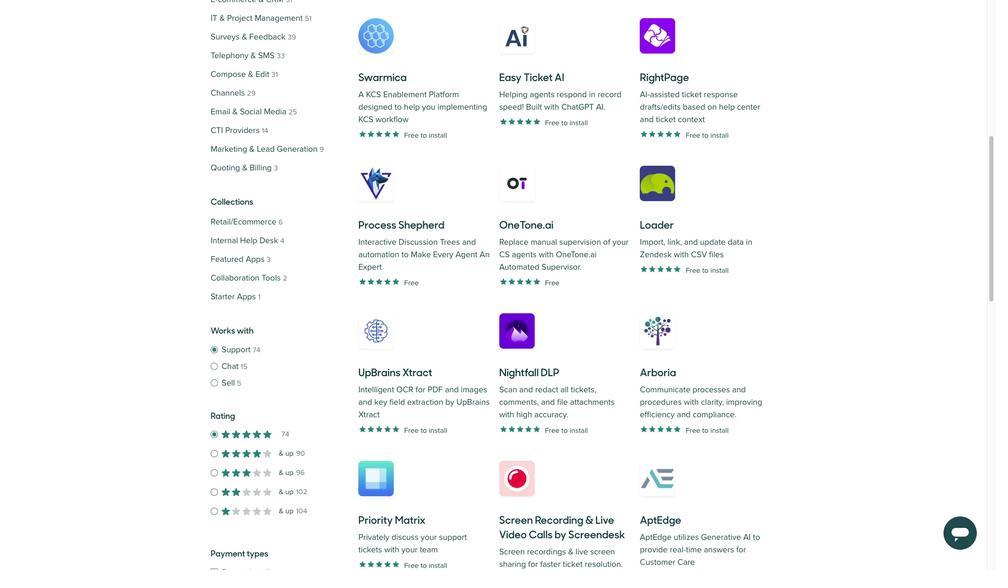 Task type: locate. For each thing, give the bounding box(es) containing it.
file
[[557, 397, 568, 408]]

types
[[247, 548, 268, 559]]

free to install down context
[[686, 131, 729, 140]]

free to install for link,
[[686, 266, 729, 275]]

kcs down designed
[[358, 114, 373, 125]]

media
[[264, 107, 286, 117]]

2 vertical spatial for
[[528, 560, 538, 570]]

free down easy ticket ai helping agents respond in record speed! built with chatgpt ai.
[[545, 118, 560, 127]]

xtract up ocr
[[402, 365, 432, 380]]

1 vertical spatial your
[[421, 533, 437, 543]]

desk
[[259, 236, 278, 246]]

up
[[285, 449, 294, 458], [285, 468, 294, 477], [285, 488, 294, 496], [285, 507, 294, 516]]

2 horizontal spatial your
[[612, 237, 629, 248]]

0 vertical spatial your
[[612, 237, 629, 248]]

with inside nightfall dlp scan and redact all tickets, comments, and file attachments with high accuracy.
[[499, 410, 514, 420]]

help down enablement
[[404, 102, 420, 112]]

starter
[[211, 292, 235, 302]]

ticket down live
[[563, 560, 583, 570]]

by right extraction
[[445, 397, 454, 408]]

install down team
[[429, 561, 447, 570]]

supervisor.
[[542, 262, 582, 273]]

and up csv
[[684, 237, 698, 248]]

install for ai
[[570, 118, 588, 127]]

install down on
[[710, 131, 729, 140]]

expert
[[358, 262, 382, 273]]

free for communicate
[[686, 426, 700, 435]]

sharing
[[499, 560, 526, 570]]

0 vertical spatial screen
[[499, 512, 533, 527]]

free for dlp
[[545, 426, 560, 435]]

2 horizontal spatial for
[[736, 545, 746, 556]]

1 horizontal spatial xtract
[[402, 365, 432, 380]]

and right 'pdf'
[[445, 385, 459, 395]]

1 vertical spatial upbrains
[[456, 397, 490, 408]]

support 74
[[222, 345, 260, 355]]

import,
[[640, 237, 665, 248]]

3 up tools on the left top of the page
[[267, 255, 271, 264]]

apps left the 1
[[237, 292, 256, 302]]

up left 90 at the left of the page
[[285, 449, 294, 458]]

0 horizontal spatial for
[[416, 385, 425, 395]]

to right generative
[[753, 533, 760, 543]]

files
[[709, 250, 724, 260]]

free down compliance. in the right bottom of the page
[[686, 426, 700, 435]]

all
[[560, 385, 569, 395]]

email
[[211, 107, 230, 117]]

ticket down drafts/edits on the right top of the page
[[656, 114, 676, 125]]

processes
[[693, 385, 730, 395]]

ocr
[[396, 385, 413, 395]]

free down discuss
[[404, 561, 419, 570]]

kcs
[[366, 89, 381, 100], [358, 114, 373, 125]]

ai right ticket
[[555, 69, 564, 84]]

and down drafts/edits on the right top of the page
[[640, 114, 654, 125]]

and inside loader import, link, and update data in zendesk with csv files
[[684, 237, 698, 248]]

onetone.ai down supervision
[[556, 250, 597, 260]]

1 vertical spatial aptedge
[[640, 533, 672, 543]]

key
[[374, 397, 387, 408]]

2 help from the left
[[719, 102, 735, 112]]

it
[[211, 13, 217, 23]]

free
[[545, 118, 560, 127], [404, 131, 419, 140], [686, 131, 700, 140], [686, 266, 700, 275], [404, 279, 419, 287], [545, 279, 560, 287], [404, 426, 419, 435], [545, 426, 560, 435], [686, 426, 700, 435], [404, 561, 419, 570]]

video
[[499, 527, 527, 542]]

0 horizontal spatial onetone.ai
[[499, 217, 553, 232]]

screen up sharing
[[499, 547, 525, 558]]

1 vertical spatial in
[[746, 237, 752, 248]]

ticket inside screen recording & live video calls by screendesk screen recordings & live screen sharing for faster ticket resolution.
[[563, 560, 583, 570]]

to down chatgpt
[[561, 118, 568, 127]]

chat 15
[[222, 361, 247, 372]]

1 horizontal spatial 74
[[281, 430, 289, 439]]

to for easy ticket ai
[[561, 118, 568, 127]]

2 vertical spatial ticket
[[563, 560, 583, 570]]

xtract down "key"
[[358, 410, 380, 420]]

ai right generative
[[743, 533, 751, 543]]

with down link,
[[674, 250, 689, 260]]

install down extraction
[[429, 426, 447, 435]]

by right calls
[[555, 527, 566, 542]]

with inside priority matrix privately discuss your support tickets with your team
[[384, 545, 399, 556]]

0 vertical spatial 3
[[274, 164, 278, 173]]

with right 'built'
[[544, 102, 559, 112]]

support
[[222, 345, 251, 355]]

& up 90
[[279, 449, 305, 458]]

2
[[283, 274, 287, 283]]

your right of
[[612, 237, 629, 248]]

1 horizontal spatial ticket
[[656, 114, 676, 125]]

1 horizontal spatial ai
[[743, 533, 751, 543]]

channels 29
[[211, 88, 256, 98]]

payment types
[[211, 548, 268, 559]]

74 right support
[[253, 346, 260, 354]]

free to install down chatgpt
[[545, 118, 588, 127]]

0 horizontal spatial ticket
[[563, 560, 583, 570]]

free to install
[[545, 118, 588, 127], [404, 131, 447, 140], [686, 131, 729, 140], [686, 266, 729, 275], [404, 426, 447, 435], [545, 426, 588, 435], [686, 426, 729, 435], [404, 561, 447, 570]]

free down context
[[686, 131, 700, 140]]

1 aptedge from the top
[[640, 512, 681, 527]]

free for matrix
[[404, 561, 419, 570]]

install for link,
[[710, 266, 729, 275]]

install down attachments
[[570, 426, 588, 435]]

social
[[240, 107, 262, 117]]

0 vertical spatial agents
[[530, 89, 555, 100]]

free down the make
[[404, 279, 419, 287]]

agents up automated
[[512, 250, 537, 260]]

assisted
[[650, 89, 680, 100]]

customer
[[640, 558, 675, 568]]

surveys & feedback 39
[[211, 32, 296, 42]]

1 vertical spatial ticket
[[656, 114, 676, 125]]

privately
[[358, 533, 389, 543]]

1 vertical spatial kcs
[[358, 114, 373, 125]]

every
[[433, 250, 453, 260]]

with down manual
[[539, 250, 554, 260]]

free to install down extraction
[[404, 426, 447, 435]]

in left record
[[589, 89, 595, 100]]

rating
[[211, 410, 235, 421]]

kcs right a
[[366, 89, 381, 100]]

upbrains up intelligent
[[358, 365, 400, 380]]

0 horizontal spatial ai
[[555, 69, 564, 84]]

install for kcs
[[429, 131, 447, 140]]

context
[[678, 114, 705, 125]]

to down you
[[421, 131, 427, 140]]

to up workflow
[[395, 102, 402, 112]]

0 vertical spatial by
[[445, 397, 454, 408]]

in inside loader import, link, and update data in zendesk with csv files
[[746, 237, 752, 248]]

1 horizontal spatial in
[[746, 237, 752, 248]]

in for link,
[[746, 237, 752, 248]]

96
[[296, 469, 305, 477]]

& inside & up 96
[[279, 468, 283, 477]]

up left 102 at the left bottom of the page
[[285, 488, 294, 496]]

free to install down compliance. in the right bottom of the page
[[686, 426, 729, 435]]

0 vertical spatial apps
[[246, 254, 265, 265]]

up left 96
[[285, 468, 294, 477]]

up inside & up 104
[[285, 507, 294, 516]]

0 vertical spatial onetone.ai
[[499, 217, 553, 232]]

to left the make
[[401, 250, 409, 260]]

free down extraction
[[404, 426, 419, 435]]

90
[[296, 449, 305, 458]]

0 vertical spatial ai
[[555, 69, 564, 84]]

up inside & up 90
[[285, 449, 294, 458]]

onetone.ai replace manual supervision of your cs agents with onetone.ai automated supervisor.
[[499, 217, 629, 273]]

0 vertical spatial for
[[416, 385, 425, 395]]

1 vertical spatial xtract
[[358, 410, 380, 420]]

screen
[[499, 512, 533, 527], [499, 547, 525, 558]]

for inside the aptedge aptedge utilizes generative ai to provide real-time answers for customer care
[[736, 545, 746, 556]]

enablement
[[383, 89, 427, 100]]

your down discuss
[[401, 545, 418, 556]]

free to install down team
[[404, 561, 447, 570]]

for inside screen recording & live video calls by screendesk screen recordings & live screen sharing for faster ticket resolution.
[[528, 560, 538, 570]]

to down compliance. in the right bottom of the page
[[702, 426, 709, 435]]

starter apps 1
[[211, 292, 260, 302]]

1 vertical spatial agents
[[512, 250, 537, 260]]

0 horizontal spatial xtract
[[358, 410, 380, 420]]

clarity,
[[701, 397, 724, 408]]

in inside easy ticket ai helping agents respond in record speed! built with chatgpt ai.
[[589, 89, 595, 100]]

0 horizontal spatial help
[[404, 102, 420, 112]]

free to install down you
[[404, 131, 447, 140]]

onetone.ai
[[499, 217, 553, 232], [556, 250, 597, 260]]

0 vertical spatial ticket
[[682, 89, 702, 100]]

cti providers 14
[[211, 125, 268, 136]]

to for rightpage
[[702, 131, 709, 140]]

upbrains down images
[[456, 397, 490, 408]]

by inside screen recording & live video calls by screendesk screen recordings & live screen sharing for faster ticket resolution.
[[555, 527, 566, 542]]

in right the data
[[746, 237, 752, 248]]

for right answers
[[736, 545, 746, 556]]

tickets,
[[571, 385, 596, 395]]

install down files
[[710, 266, 729, 275]]

to down context
[[702, 131, 709, 140]]

with
[[544, 102, 559, 112], [539, 250, 554, 260], [674, 250, 689, 260], [237, 325, 254, 336], [684, 397, 699, 408], [499, 410, 514, 420], [384, 545, 399, 556]]

star fill image
[[232, 430, 240, 439], [232, 450, 240, 458], [242, 450, 251, 458], [222, 488, 230, 496], [242, 488, 251, 496], [253, 488, 261, 496], [232, 507, 240, 516], [242, 507, 251, 516], [253, 507, 261, 516], [263, 507, 272, 516]]

ai-
[[640, 89, 650, 100]]

free down workflow
[[404, 131, 419, 140]]

3 inside 'quoting & billing 3'
[[274, 164, 278, 173]]

0 vertical spatial in
[[589, 89, 595, 100]]

by
[[445, 397, 454, 408], [555, 527, 566, 542]]

0 horizontal spatial 3
[[267, 255, 271, 264]]

screen left recording
[[499, 512, 533, 527]]

0 horizontal spatial your
[[401, 545, 418, 556]]

29
[[247, 89, 256, 98]]

free to install for intelligent
[[404, 426, 447, 435]]

ai inside the aptedge aptedge utilizes generative ai to provide real-time answers for customer care
[[743, 533, 751, 543]]

compliance.
[[693, 410, 736, 420]]

onetone.ai up replace
[[499, 217, 553, 232]]

0 horizontal spatial in
[[589, 89, 595, 100]]

install down chatgpt
[[570, 118, 588, 127]]

collections
[[211, 196, 253, 207]]

1 horizontal spatial your
[[421, 533, 437, 543]]

1 vertical spatial 74
[[281, 430, 289, 439]]

star fill image
[[222, 430, 230, 439], [242, 430, 251, 439], [253, 430, 261, 439], [263, 430, 272, 439], [222, 450, 230, 458], [253, 450, 261, 458], [263, 450, 272, 458], [222, 469, 230, 477], [232, 469, 240, 477], [242, 469, 251, 477], [253, 469, 261, 477], [263, 469, 272, 477], [232, 488, 240, 496], [263, 488, 272, 496], [222, 507, 230, 516]]

help inside rightpage ai-assisted ticket response drafts/edits based on help center and ticket context
[[719, 102, 735, 112]]

and up agent
[[462, 237, 476, 248]]

1 vertical spatial ai
[[743, 533, 751, 543]]

0 horizontal spatial by
[[445, 397, 454, 408]]

up left 104
[[285, 507, 294, 516]]

apps for featured apps
[[246, 254, 265, 265]]

1 horizontal spatial onetone.ai
[[556, 250, 597, 260]]

apps up collaboration tools 2
[[246, 254, 265, 265]]

screendesk
[[568, 527, 625, 542]]

with left clarity,
[[684, 397, 699, 408]]

free for ai-
[[686, 131, 700, 140]]

for up extraction
[[416, 385, 425, 395]]

1 horizontal spatial by
[[555, 527, 566, 542]]

to for priority matrix
[[421, 561, 427, 570]]

4 up from the top
[[285, 507, 294, 516]]

quoting & billing 3
[[211, 163, 278, 173]]

1
[[258, 293, 260, 302]]

install down you
[[429, 131, 447, 140]]

1 vertical spatial for
[[736, 545, 746, 556]]

to down team
[[421, 561, 427, 570]]

1 horizontal spatial help
[[719, 102, 735, 112]]

to down csv
[[702, 266, 709, 275]]

& inside & up 104
[[279, 507, 283, 516]]

0 vertical spatial aptedge
[[640, 512, 681, 527]]

install for scan
[[570, 426, 588, 435]]

automated
[[499, 262, 539, 273]]

install down compliance. in the right bottom of the page
[[710, 426, 729, 435]]

your up team
[[421, 533, 437, 543]]

free to install down csv
[[686, 266, 729, 275]]

0 horizontal spatial 74
[[253, 346, 260, 354]]

1 horizontal spatial 3
[[274, 164, 278, 173]]

1 help from the left
[[404, 102, 420, 112]]

free down accuracy.
[[545, 426, 560, 435]]

your inside onetone.ai replace manual supervision of your cs agents with onetone.ai automated supervisor.
[[612, 237, 629, 248]]

1 vertical spatial by
[[555, 527, 566, 542]]

1 vertical spatial 3
[[267, 255, 271, 264]]

with left high
[[499, 410, 514, 420]]

1 vertical spatial screen
[[499, 547, 525, 558]]

0 vertical spatial 74
[[253, 346, 260, 354]]

with down discuss
[[384, 545, 399, 556]]

internal help desk 4
[[211, 236, 284, 246]]

efficiency
[[640, 410, 675, 420]]

3 up from the top
[[285, 488, 294, 496]]

up for 104
[[285, 507, 294, 516]]

0 horizontal spatial upbrains
[[358, 365, 400, 380]]

25
[[288, 108, 297, 117]]

works with
[[211, 325, 254, 336]]

1 vertical spatial apps
[[237, 292, 256, 302]]

1 up from the top
[[285, 449, 294, 458]]

3 right billing
[[274, 164, 278, 173]]

rightpage
[[640, 69, 689, 84]]

for left 'faster' on the right of the page
[[528, 560, 538, 570]]

to down accuracy.
[[561, 426, 568, 435]]

agents inside easy ticket ai helping agents respond in record speed! built with chatgpt ai.
[[530, 89, 555, 100]]

matrix
[[395, 512, 426, 527]]

to inside process shepherd interactive discussion trees and automation to make every agent an expert
[[401, 250, 409, 260]]

up inside & up 96
[[285, 468, 294, 477]]

agents up 'built'
[[530, 89, 555, 100]]

your
[[612, 237, 629, 248], [421, 533, 437, 543], [401, 545, 418, 556]]

1 horizontal spatial for
[[528, 560, 538, 570]]

featured
[[211, 254, 244, 265]]

feedback
[[249, 32, 286, 42]]

free down csv
[[686, 266, 700, 275]]

2 horizontal spatial ticket
[[682, 89, 702, 100]]

collaboration tools 2
[[211, 273, 287, 283]]

up inside & up 102
[[285, 488, 294, 496]]

0 vertical spatial xtract
[[402, 365, 432, 380]]

ticket
[[682, 89, 702, 100], [656, 114, 676, 125], [563, 560, 583, 570]]

management
[[255, 13, 303, 23]]

2 up from the top
[[285, 468, 294, 477]]

ticket up based
[[682, 89, 702, 100]]

designed
[[358, 102, 392, 112]]

apps for starter apps
[[237, 292, 256, 302]]

manual
[[531, 237, 557, 248]]

help down response
[[719, 102, 735, 112]]

nightfall dlp scan and redact all tickets, comments, and file attachments with high accuracy.
[[499, 365, 615, 420]]

free to install down accuracy.
[[545, 426, 588, 435]]

to down extraction
[[421, 426, 427, 435]]

to inside swarmica a kcs enablement platform designed to help you implementing kcs workflow
[[395, 102, 402, 112]]

free for xtract
[[404, 426, 419, 435]]

xtract
[[402, 365, 432, 380], [358, 410, 380, 420]]

74 up & up 90
[[281, 430, 289, 439]]



Task type: vqa. For each thing, say whether or not it's contained in the screenshot.


Task type: describe. For each thing, give the bounding box(es) containing it.
communicate
[[640, 385, 690, 395]]

priority
[[358, 512, 393, 527]]

chatgpt
[[561, 102, 594, 112]]

& inside & up 102
[[279, 488, 283, 496]]

up for 96
[[285, 468, 294, 477]]

utilizes
[[674, 533, 699, 543]]

to for loader
[[702, 266, 709, 275]]

edit
[[255, 69, 269, 80]]

featured apps 3
[[211, 254, 271, 265]]

link,
[[667, 237, 682, 248]]

scan
[[499, 385, 517, 395]]

compose
[[211, 69, 246, 80]]

retail/ecommerce 6
[[211, 217, 283, 227]]

marketing
[[211, 144, 247, 154]]

free to install for scan
[[545, 426, 588, 435]]

procedures
[[640, 397, 682, 408]]

telephony & sms 33
[[211, 50, 285, 61]]

1 vertical spatial onetone.ai
[[556, 250, 597, 260]]

& up 96
[[279, 468, 305, 477]]

update
[[700, 237, 726, 248]]

data
[[728, 237, 744, 248]]

free to install for processes
[[686, 426, 729, 435]]

a
[[358, 89, 364, 100]]

up for 90
[[285, 449, 294, 458]]

field
[[389, 397, 405, 408]]

center
[[737, 102, 760, 112]]

screen
[[590, 547, 615, 558]]

74 inside support 74
[[253, 346, 260, 354]]

free to install for kcs
[[404, 131, 447, 140]]

to for upbrains xtract
[[421, 426, 427, 435]]

install for processes
[[710, 426, 729, 435]]

shepherd
[[398, 217, 445, 232]]

6
[[279, 218, 283, 227]]

accuracy.
[[534, 410, 568, 420]]

record
[[598, 89, 621, 100]]

generative
[[701, 533, 741, 543]]

cs
[[499, 250, 510, 260]]

high
[[516, 410, 532, 420]]

5
[[237, 379, 241, 388]]

0 vertical spatial upbrains
[[358, 365, 400, 380]]

trees
[[440, 237, 460, 248]]

live
[[576, 547, 588, 558]]

resolution.
[[585, 560, 623, 570]]

free for a
[[404, 131, 419, 140]]

up for 102
[[285, 488, 294, 496]]

compose & edit 31
[[211, 69, 278, 80]]

screen recording & live video calls by screendesk screen recordings & live screen sharing for faster ticket resolution.
[[499, 512, 625, 570]]

0 vertical spatial kcs
[[366, 89, 381, 100]]

install for privately
[[429, 561, 447, 570]]

with inside loader import, link, and update data in zendesk with csv files
[[674, 250, 689, 260]]

aptedge aptedge utilizes generative ai to provide real-time answers for customer care
[[640, 512, 760, 568]]

for inside upbrains xtract intelligent ocr for pdf and images and key field extraction by upbrains xtract
[[416, 385, 425, 395]]

cti
[[211, 125, 223, 136]]

39
[[288, 33, 296, 42]]

pdf
[[428, 385, 443, 395]]

& inside & up 90
[[279, 449, 283, 458]]

internal
[[211, 236, 238, 246]]

agents inside onetone.ai replace manual supervision of your cs agents with onetone.ai automated supervisor.
[[512, 250, 537, 260]]

redact
[[535, 385, 558, 395]]

and down redact
[[541, 397, 555, 408]]

channels
[[211, 88, 245, 98]]

to inside the aptedge aptedge utilizes generative ai to provide real-time answers for customer care
[[753, 533, 760, 543]]

9
[[320, 145, 324, 154]]

billing
[[250, 163, 272, 173]]

tickets
[[358, 545, 382, 556]]

15
[[241, 362, 247, 371]]

upbrains xtract intelligent ocr for pdf and images and key field extraction by upbrains xtract
[[358, 365, 490, 420]]

free for import,
[[686, 266, 700, 275]]

time
[[686, 545, 702, 556]]

surveys
[[211, 32, 240, 42]]

and inside process shepherd interactive discussion trees and automation to make every agent an expert
[[462, 237, 476, 248]]

easy
[[499, 69, 522, 84]]

answers
[[704, 545, 734, 556]]

2 aptedge from the top
[[640, 533, 672, 543]]

process shepherd interactive discussion trees and automation to make every agent an expert
[[358, 217, 490, 273]]

intelligent
[[358, 385, 394, 395]]

in for ai
[[589, 89, 595, 100]]

& up 104
[[279, 507, 307, 516]]

faster
[[540, 560, 561, 570]]

replace
[[499, 237, 528, 248]]

102
[[296, 488, 307, 497]]

calls
[[529, 527, 553, 542]]

with inside arboria communicate processes and procedures with clarity, improving efficiency and compliance.
[[684, 397, 699, 408]]

ai inside easy ticket ai helping agents respond in record speed! built with chatgpt ai.
[[555, 69, 564, 84]]

chat
[[222, 361, 239, 372]]

sell 5
[[222, 378, 241, 389]]

help
[[240, 236, 257, 246]]

priority matrix privately discuss your support tickets with your team
[[358, 512, 467, 556]]

and left "key"
[[358, 397, 372, 408]]

by inside upbrains xtract intelligent ocr for pdf and images and key field extraction by upbrains xtract
[[445, 397, 454, 408]]

to for swarmica
[[421, 131, 427, 140]]

with inside easy ticket ai helping agents respond in record speed! built with chatgpt ai.
[[544, 102, 559, 112]]

and up the improving
[[732, 385, 746, 395]]

and up comments,
[[519, 385, 533, 395]]

install for intelligent
[[429, 426, 447, 435]]

and inside rightpage ai-assisted ticket response drafts/edits based on help center and ticket context
[[640, 114, 654, 125]]

with inside onetone.ai replace manual supervision of your cs agents with onetone.ai automated supervisor.
[[539, 250, 554, 260]]

1 horizontal spatial upbrains
[[456, 397, 490, 408]]

of
[[603, 237, 610, 248]]

telephony
[[211, 50, 248, 61]]

install for assisted
[[710, 131, 729, 140]]

provide
[[640, 545, 668, 556]]

free to install for assisted
[[686, 131, 729, 140]]

and down procedures
[[677, 410, 691, 420]]

interactive
[[358, 237, 396, 248]]

to for arboria
[[702, 426, 709, 435]]

1 screen from the top
[[499, 512, 533, 527]]

email & social media 25
[[211, 107, 297, 117]]

free down supervisor.
[[545, 279, 560, 287]]

loader
[[640, 217, 674, 232]]

help inside swarmica a kcs enablement platform designed to help you implementing kcs workflow
[[404, 102, 420, 112]]

& up 102
[[279, 488, 307, 497]]

an
[[480, 250, 490, 260]]

51
[[305, 14, 312, 23]]

with up support 74
[[237, 325, 254, 336]]

swarmica
[[358, 69, 407, 84]]

2 screen from the top
[[499, 547, 525, 558]]

free to install for ai
[[545, 118, 588, 127]]

2 vertical spatial your
[[401, 545, 418, 556]]

marketing & lead generation 9
[[211, 144, 324, 154]]

3 inside featured apps 3
[[267, 255, 271, 264]]

works
[[211, 325, 235, 336]]

generation
[[277, 144, 318, 154]]

images
[[461, 385, 487, 395]]

it & project management 51
[[211, 13, 312, 23]]

free to install for privately
[[404, 561, 447, 570]]

recordings
[[527, 547, 566, 558]]

sell
[[222, 378, 235, 389]]

to for nightfall dlp
[[561, 426, 568, 435]]

free for ticket
[[545, 118, 560, 127]]



